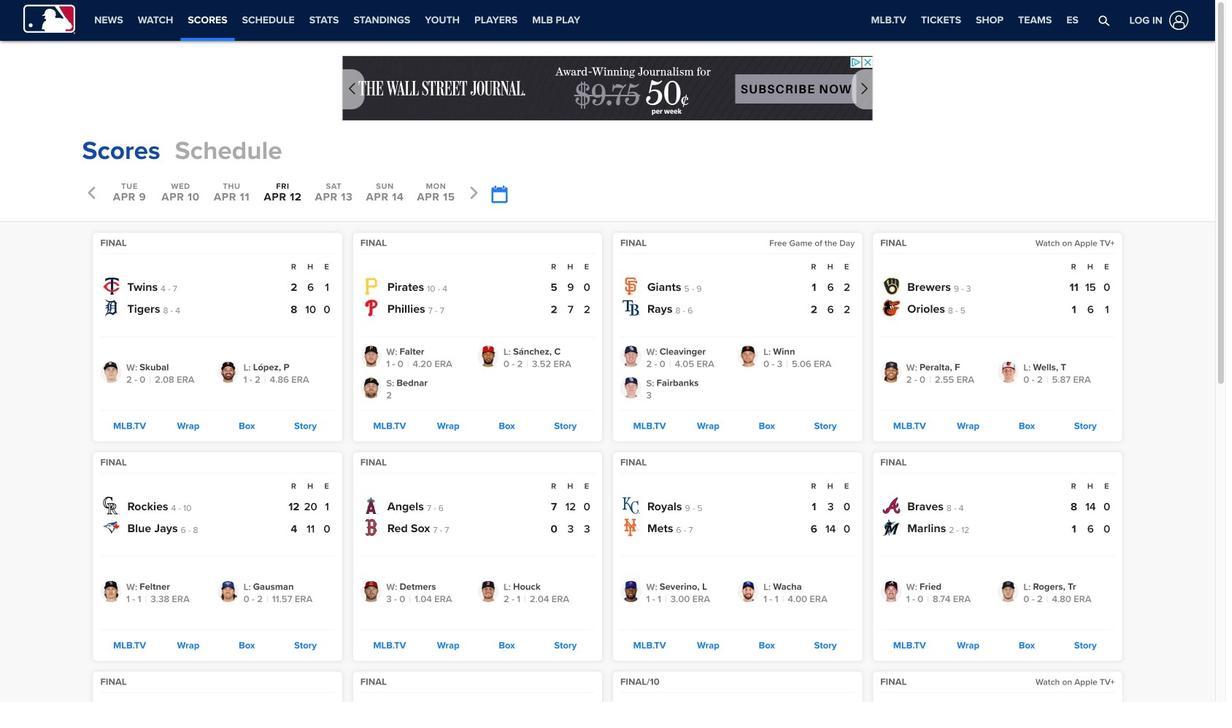 Task type: locate. For each thing, give the bounding box(es) containing it.
rays image
[[623, 300, 640, 317]]

detmers image
[[360, 582, 381, 603]]

1 horizontal spatial advertisement element
[[914, 133, 1133, 169]]

feltner image
[[100, 582, 122, 603]]

houck image
[[478, 582, 499, 603]]

rockies image
[[103, 497, 120, 515]]

fairbanks image
[[620, 378, 641, 399]]

brewers image
[[883, 278, 900, 295]]

1 vertical spatial advertisement element
[[914, 133, 1133, 169]]

0 horizontal spatial advertisement element
[[342, 55, 873, 121]]

winn image
[[738, 346, 759, 367]]

2 secondary navigation element from the left
[[588, 0, 710, 41]]

tertiary navigation element
[[864, 0, 1086, 41]]

advertisement element
[[342, 55, 873, 121], [914, 133, 1133, 169]]

bednar image
[[360, 378, 381, 399]]

falter image
[[360, 346, 381, 367]]

rogers, tr image
[[998, 582, 1019, 603]]

None text field
[[491, 186, 507, 204]]

orioles image
[[883, 300, 900, 317]]

secondary navigation element
[[87, 0, 588, 41], [588, 0, 710, 41]]

pirates image
[[363, 278, 380, 295]]

severino, l image
[[620, 582, 641, 603]]



Task type: vqa. For each thing, say whether or not it's contained in the screenshot.
first Secondary Navigation 'element' from left
yes



Task type: describe. For each thing, give the bounding box(es) containing it.
wells, t image
[[998, 362, 1019, 383]]

marlins image
[[883, 519, 900, 537]]

phillies image
[[363, 300, 380, 317]]

peralta, f image
[[880, 362, 901, 383]]

wacha image
[[738, 582, 759, 603]]

angels image
[[363, 497, 380, 515]]

fried image
[[880, 582, 901, 603]]

lópez, p image
[[218, 362, 239, 383]]

giants image
[[623, 278, 640, 295]]

cleavinger image
[[620, 346, 641, 367]]

twins image
[[103, 278, 120, 295]]

top navigation menu bar
[[0, 0, 1215, 41]]

major league baseball image
[[23, 5, 75, 34]]

gausman image
[[218, 582, 239, 603]]

mets image
[[623, 519, 640, 537]]

tigers image
[[103, 300, 120, 317]]

red sox image
[[363, 519, 380, 537]]

skubal image
[[100, 362, 122, 383]]

braves image
[[883, 497, 900, 515]]

0 vertical spatial advertisement element
[[342, 55, 873, 121]]

1 secondary navigation element from the left
[[87, 0, 588, 41]]

royals image
[[623, 497, 640, 515]]

blue jays image
[[103, 519, 120, 537]]

sánchez, c image
[[478, 346, 499, 367]]



